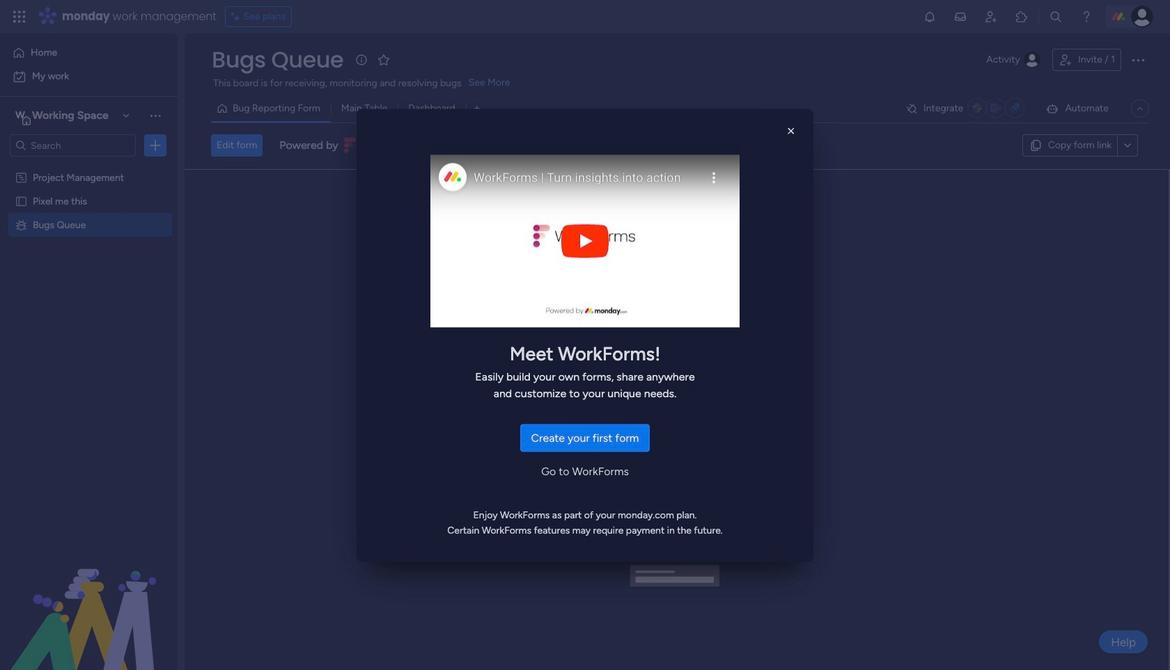 Task type: vqa. For each thing, say whether or not it's contained in the screenshot.
FORM form
no



Task type: locate. For each thing, give the bounding box(es) containing it.
0 vertical spatial option
[[8, 42, 169, 64]]

workforms logo image
[[344, 135, 423, 157]]

list box
[[0, 163, 178, 425]]

None field
[[208, 45, 347, 75]]

option
[[8, 42, 169, 64], [8, 65, 169, 88], [0, 165, 178, 168]]

workspace selection element
[[13, 107, 111, 125]]

update feed image
[[954, 10, 967, 24]]

lottie animation image
[[0, 530, 178, 671]]

bob builder image
[[1131, 6, 1153, 28]]

close image
[[784, 124, 798, 138]]

2 vertical spatial option
[[0, 165, 178, 168]]

lottie animation element
[[0, 530, 178, 671]]

collapse board header image
[[1135, 103, 1146, 114]]

Search in workspace field
[[29, 138, 116, 154]]



Task type: describe. For each thing, give the bounding box(es) containing it.
add view image
[[474, 103, 480, 114]]

1 vertical spatial option
[[8, 65, 169, 88]]

show board description image
[[353, 53, 370, 67]]

search everything image
[[1049, 10, 1063, 24]]

help image
[[1080, 10, 1094, 24]]

monday marketplace image
[[1015, 10, 1029, 24]]

board activity image
[[1024, 52, 1041, 68]]

invite members image
[[984, 10, 998, 24]]

add to favorites image
[[377, 53, 391, 67]]

public board image
[[15, 194, 28, 208]]

workspace image
[[13, 108, 27, 123]]

see plans image
[[231, 9, 244, 24]]

select product image
[[13, 10, 26, 24]]

notifications image
[[923, 10, 937, 24]]



